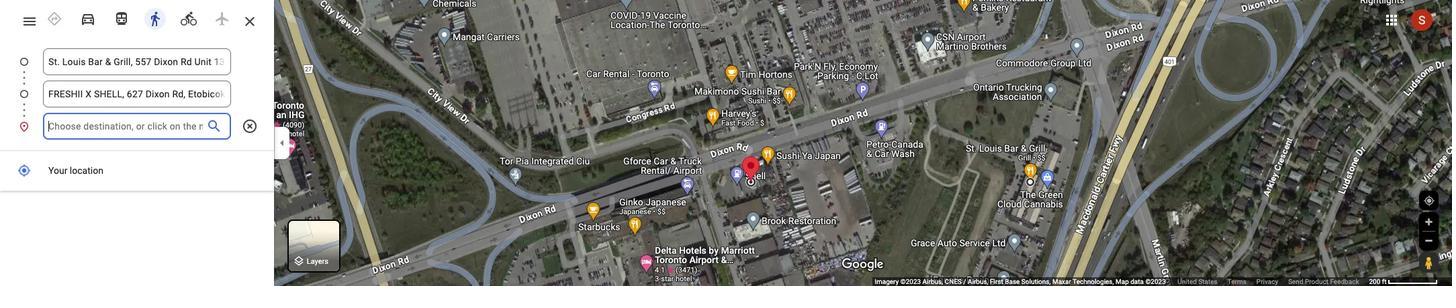 Task type: locate. For each thing, give the bounding box(es) containing it.
3 none radio from the left
[[108, 5, 136, 30]]

none radio left close directions icon
[[208, 5, 237, 30]]

states
[[1199, 278, 1218, 286]]

technologies,
[[1073, 278, 1115, 286]]

none field the starting point st. louis bar & grill, 557 dixon rd unit 130, toronto, on m9w 1a8, canada
[[48, 48, 226, 75]]

none radio left the "flights" option
[[175, 5, 203, 30]]

list item
[[0, 48, 274, 91], [0, 81, 274, 124], [0, 113, 274, 140]]

2 none field from the top
[[48, 81, 226, 108]]

none radio left cycling option
[[141, 5, 169, 30]]

cycling image
[[181, 11, 197, 27]]

none radio left driving radio
[[40, 5, 69, 30]]

ft
[[1383, 278, 1387, 286]]

1 horizontal spatial none radio
[[208, 5, 237, 30]]

airbus, right / at the bottom of page
[[968, 278, 989, 286]]

none radio cycling
[[175, 5, 203, 30]]

1 horizontal spatial airbus,
[[968, 278, 989, 286]]

footer
[[875, 278, 1370, 286]]

footer containing imagery ©2023 airbus, cnes / airbus, first base solutions, maxar technologies, map data ©2023
[[875, 278, 1370, 286]]

driving image
[[80, 11, 96, 27]]

list item down transit icon
[[0, 48, 274, 91]]

200 ft button
[[1370, 278, 1439, 286]]

google maps element
[[0, 0, 1453, 286]]

best travel modes image
[[46, 11, 62, 27]]

flights image
[[214, 11, 230, 27]]

send product feedback button
[[1289, 278, 1360, 286]]

airbus,
[[923, 278, 944, 286], [968, 278, 989, 286]]

0 horizontal spatial none radio
[[175, 5, 203, 30]]

footer inside google maps element
[[875, 278, 1370, 286]]

google account: sheryl atherton  
(sheryl.atherton@adept.ai) image
[[1412, 9, 1433, 31]]

©2023
[[901, 278, 921, 286], [1146, 278, 1166, 286]]

1 none radio from the left
[[175, 5, 203, 30]]

none field down destination freshii x shell, 627 dixon rd, etobicoke, on m9w 1h7, canada field
[[48, 113, 203, 140]]

2 none radio from the left
[[208, 5, 237, 30]]

0 vertical spatial none field
[[48, 48, 226, 75]]

your location
[[48, 165, 103, 176]]

1 none field from the top
[[48, 48, 226, 75]]

2 none radio from the left
[[74, 5, 102, 30]]

None radio
[[175, 5, 203, 30], [208, 5, 237, 30]]

none radio driving
[[74, 5, 102, 30]]

©2023 right 'data'
[[1146, 278, 1166, 286]]

base
[[1005, 278, 1020, 286]]

0 horizontal spatial ©2023
[[901, 278, 921, 286]]

1 horizontal spatial ©2023
[[1146, 278, 1166, 286]]

2 list item from the top
[[0, 81, 274, 124]]

list item down destination freshii x shell, 627 dixon rd, etobicoke, on m9w 1h7, canada field
[[0, 113, 274, 140]]

3 none field from the top
[[48, 113, 203, 140]]

your location cell
[[0, 160, 265, 182]]

0 horizontal spatial airbus,
[[923, 278, 944, 286]]

none field up destination freshii x shell, 627 dixon rd, etobicoke, on m9w 1h7, canada field
[[48, 48, 226, 75]]

None field
[[48, 48, 226, 75], [48, 81, 226, 108], [48, 113, 203, 140]]

airbus, left cnes
[[923, 278, 944, 286]]

none field choose destination, or click on the map...
[[48, 113, 203, 140]]

1 none radio from the left
[[40, 5, 69, 30]]

list
[[0, 48, 274, 140]]

©2023 right imagery
[[901, 278, 921, 286]]

feedback
[[1331, 278, 1360, 286]]

none radio the "flights"
[[208, 5, 237, 30]]

imagery
[[875, 278, 899, 286]]

none radio right driving radio
[[108, 5, 136, 30]]

1 vertical spatial none field
[[48, 81, 226, 108]]

4 none radio from the left
[[141, 5, 169, 30]]

transit image
[[114, 11, 130, 27]]

maxar
[[1053, 278, 1072, 286]]

None radio
[[40, 5, 69, 30], [74, 5, 102, 30], [108, 5, 136, 30], [141, 5, 169, 30]]

Choose destination, or click on the map... field
[[48, 118, 203, 134]]

none field down the starting point st. louis bar & grill, 557 dixon rd unit 130, toronto, on m9w 1a8, canada field
[[48, 81, 226, 108]]

2 vertical spatial none field
[[48, 113, 203, 140]]

list item down the starting point st. louis bar & grill, 557 dixon rd unit 130, toronto, on m9w 1a8, canada field
[[0, 81, 274, 124]]

walking image
[[147, 11, 163, 27]]

product
[[1306, 278, 1329, 286]]

none radio left transit radio
[[74, 5, 102, 30]]

2 ©2023 from the left
[[1146, 278, 1166, 286]]



Task type: describe. For each thing, give the bounding box(es) containing it.
privacy
[[1257, 278, 1279, 286]]

1 list item from the top
[[0, 48, 274, 91]]

1 airbus, from the left
[[923, 278, 944, 286]]

location
[[70, 165, 103, 176]]

none field destination freshii x shell, 627 dixon rd, etobicoke, on m9w 1h7, canada
[[48, 81, 226, 108]]

united states button
[[1178, 278, 1218, 286]]

remove this destination image
[[242, 118, 258, 134]]

united states
[[1178, 278, 1218, 286]]

none radio transit
[[108, 5, 136, 30]]

terms button
[[1228, 278, 1247, 286]]

Destination FRESHII X SHELL, 627 Dixon Rd, Etobicoke, ON M9W 1H7, Canada field
[[48, 86, 226, 102]]

1 ©2023 from the left
[[901, 278, 921, 286]]

list inside google maps element
[[0, 48, 274, 140]]

privacy button
[[1257, 278, 1279, 286]]

map
[[1116, 278, 1129, 286]]

show street view coverage image
[[1420, 253, 1439, 273]]

data
[[1131, 278, 1144, 286]]

first
[[991, 278, 1004, 286]]

terms
[[1228, 278, 1247, 286]]

none radio walking
[[141, 5, 169, 30]]

200 ft
[[1370, 278, 1387, 286]]

zoom out image
[[1425, 236, 1435, 246]]

united
[[1178, 278, 1197, 286]]

show your location image
[[1424, 195, 1436, 207]]

send product feedback
[[1289, 278, 1360, 286]]

/
[[964, 278, 967, 286]]

imagery ©2023 airbus, cnes / airbus, first base solutions, maxar technologies, map data ©2023
[[875, 278, 1168, 286]]

solutions,
[[1022, 278, 1051, 286]]

layers
[[307, 258, 329, 266]]

200
[[1370, 278, 1381, 286]]

send
[[1289, 278, 1304, 286]]

2 airbus, from the left
[[968, 278, 989, 286]]

collapse side panel image
[[275, 136, 290, 151]]

your
[[48, 165, 67, 176]]

Starting point St. Louis Bar & Grill, 557 Dixon Rd Unit 130, Toronto, ON M9W 1A8, Canada field
[[48, 54, 226, 70]]

3 list item from the top
[[0, 113, 274, 140]]

close directions image
[[242, 13, 258, 30]]

none radio best travel modes
[[40, 5, 69, 30]]

cnes
[[945, 278, 962, 286]]

zoom in image
[[1425, 217, 1435, 227]]



Task type: vqa. For each thing, say whether or not it's contained in the screenshot.
"destination chipotle mexican grill, 825 e us hwy 80, forney, tx 75126" field
no



